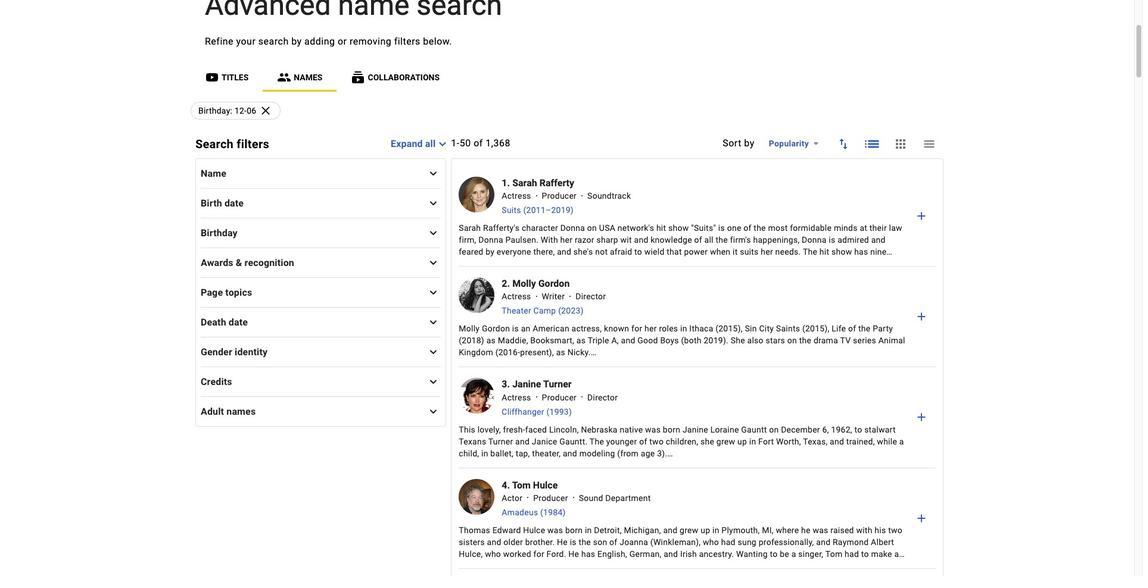 Task type: describe. For each thing, give the bounding box(es) containing it.
film inside and film producer and screenwriter
[[817, 372, 832, 382]]

and left natural
[[515, 402, 530, 412]]

at inside sarah rafferty's character donna on usa network's hit show "suits" is one of the most formidable minds at their law firm, donna paulsen. with her razor sharp wit and knowledge of all the firm's happenings, donna is admired and feared by everyone there, and she's not afraid to wield that power when it suits her needs. the hit show has nine seasons.
[[860, 224, 868, 233]]

law
[[890, 224, 903, 233]]

0 horizontal spatial hit
[[657, 224, 667, 233]]

a up "through"
[[779, 486, 784, 495]]

east
[[545, 534, 562, 543]]

janice
[[532, 437, 558, 447]]

however,
[[728, 497, 762, 506]]

subscriptions image
[[351, 70, 366, 85]]

age inside this lovely, fresh-faced lincoln, nebraska native was born janine loraine gauntt on december 6, 1962, to stalwart texans turner and janice gauntt. the younger of two children, she grew up in fort worth, texas, and trained, while a child, in ballet, tap, theater, and modeling (from age 3).
[[641, 449, 655, 459]]

be down teens,
[[585, 485, 594, 494]]

1 vertical spatial english
[[695, 367, 723, 376]]

templeton
[[459, 545, 500, 554]]

and down network's on the top
[[635, 236, 649, 245]]

names tab
[[263, 63, 337, 92]]

supported
[[459, 367, 498, 376]]

and down including:
[[671, 438, 685, 448]]

sarah decided to take her love for this craft and educate herself by double majoring in english and theatre at hamilton college, studying theatre abroad in london and oxford during her junior year, and, after graduating magna cum laude from hamilton, she went on to study at yale drama school. her passion for learning about the arts was supported by her parents; her mother, the chairwoman of the english department at the convent of the sacred heart in greenwich, ct, and her father, an accomplished painter.
[[459, 331, 905, 388]]

and down "learning"
[[801, 372, 815, 382]]

into inside , a role that required her long tresses to go from brunette to blonde. this, in turn, fed into another 1980s regular part on
[[598, 556, 612, 566]]

gordon inside molly gordon is an american actress, known for her roles in ithaca (2015), sin city saints (2015), life of the party (2018) as maddie, booksmart, as triple a, and good boys (both 2019). she also stars on the drama tv series animal kingdom (2016-present), as nicky.
[[482, 324, 510, 334]]

her up studying
[[545, 331, 557, 340]]

mi,
[[762, 526, 774, 536]]

born inside thomas edward hulce was born in detroit, michigan, and grew up in plymouth, mi, where he was raised with his two sisters and older brother. he is the son of joanna (winkleman), who had sung professionally, and raymond albert hulce, who worked for ford. he has english, german, and irish ancestry. wanting to be a singer, tom had to make a switch in plans when his voice began changing. knowing that if he wanted to be in show business he needed to become an actor, tom began taking the necessary steps almost immediately.
[[566, 526, 583, 536]]

bitten
[[599, 283, 621, 293]]

as inside "her education and natural talent clearly paid off. in addition to starring on usa network's "suits,", she has appeared in numerous tv series such as "law and order," "six feet under," "brothers & sisters," "samantha who?," "without a trace," "csi: miami," and "bones," and feature films including: "four single fathers" and "falling for grace," along with countless professional stage productions like "gemini" and "as you like it.""
[[568, 414, 577, 424]]

actress for molly
[[502, 292, 531, 302]]

and up productions
[[587, 426, 601, 436]]

later
[[745, 533, 762, 542]]

an inside in addition to acting, rafferty lends a hand to many causes including the alzheimer's association and the brain project. rafferty hosted the annual night at sardi's event held in la for two consecutive years, which benefited the support and research efforts of the alzheimer's association. rafferty also takes on a role as an ambassador for the newly founded organization, the brain project. the goal of tbp is to raise funds through provoking works of art for baycrest health sciences, a world leader in brain health and aging.
[[814, 486, 824, 495]]

her down double
[[734, 343, 746, 352]]

and left join
[[777, 295, 792, 305]]

at up health
[[497, 497, 504, 506]]

on inside "her education and natural talent clearly paid off. in addition to starring on usa network's "suits,", she has appeared in numerous tv series such as "law and order," "six feet under," "brothers & sisters," "samantha who?," "without a trace," "csi: miami," and "bones," and feature films including: "four single fathers" and "falling for grace," along with countless professional stage productions like "gemini" and "as you like it.""
[[731, 402, 741, 412]]

expand
[[391, 138, 423, 150]]

he down "tresses" on the bottom of the page
[[836, 562, 845, 571]]

fathers"
[[742, 426, 773, 436]]

an inside thomas edward hulce was born in detroit, michigan, and grew up in plymouth, mi, where he was raised with his two sisters and older brother. he is the son of joanna (winkleman), who had sung professionally, and raymond albert hulce, who worked for ford. he has english, german, and irish ancestry. wanting to be a singer, tom had to make a switch in plans when his voice began changing. knowing that if he wanted to be in show business he needed to become an actor, tom began taking the necessary steps almost immediately.
[[492, 574, 502, 577]]

to inside this lovely, fresh-faced lincoln, nebraska native was born janine loraine gauntt on december 6, 1962, to stalwart texans turner and janice gauntt. the younger of two children, she grew up in fort worth, texas, and trained, while a child, in ballet, tap, theater, and modeling (from age 3).
[[855, 425, 863, 435]]

and up yale
[[663, 343, 677, 352]]

school
[[825, 497, 850, 506]]

by down founded
[[499, 509, 508, 518]]

feet
[[660, 414, 677, 424]]

titles tab
[[191, 63, 263, 92]]

was up screenwriter
[[476, 372, 491, 382]]

chevron right image inside the credits dropdown button
[[427, 375, 441, 390]]

expand more image
[[436, 137, 450, 151]]

and down lawn
[[459, 307, 473, 317]]

her up enough
[[563, 473, 576, 483]]

to down "make"
[[877, 562, 885, 571]]

grew inside this lovely, fresh-faced lincoln, nebraska native was born janine loraine gauntt on december 6, 1962, to stalwart texans turner and janice gauntt. the younger of two children, she grew up in fort worth, texas, and trained, while a child, in ballet, tap, theater, and modeling (from age 3).
[[717, 437, 736, 447]]

all inside sarah rafferty's character donna on usa network's hit show "suits" is one of the most formidable minds at their law firm, donna paulsen. with her razor sharp wit and knowledge of all the firm's happenings, donna is admired and feared by everyone there, and she's not afraid to wield that power when it suits her needs. the hit show has nine seasons.
[[705, 236, 714, 245]]

2 horizontal spatial donna
[[802, 236, 827, 245]]

her inside molly gordon is an american actress, known for her roles in ithaca (2015), sin city saints (2015), life of the party (2018) as maddie, booksmart, as triple a, and good boys (both 2019). she also stars on the drama tv series animal kingdom (2016-present), as nicky.
[[645, 324, 657, 334]]

a inside this lovely, fresh-faced lincoln, nebraska native was born janine loraine gauntt on december 6, 1962, to stalwart texans turner and janice gauntt. the younger of two children, she grew up in fort worth, texas, and trained, while a child, in ballet, tap, theater, and modeling (from age 3).
[[900, 437, 905, 447]]

study inside sarah decided to take her love for this craft and educate herself by double majoring in english and theatre at hamilton college, studying theatre abroad in london and oxford during her junior year, and, after graduating magna cum laude from hamilton, she went on to study at yale drama school. her passion for learning about the arts was supported by her parents; her mother, the chairwoman of the english department at the convent of the sacred heart in greenwich, ct, and her father, an accomplished painter.
[[620, 355, 641, 364]]

the up the 'texas'
[[866, 485, 878, 494]]

part
[[701, 556, 717, 566]]

an inside while still in prep school, sarah was bitten by the acting bug. when her drama teacher caught her cutting across his lawn in an effort not to be late for field hockey practice, he told her to skip practice and join the cast of "richard iii," and thus began her adoration of acting.
[[489, 295, 498, 305]]

by inside sarah rafferty's character donna on usa network's hit show "suits" is one of the most formidable minds at their law firm, donna paulsen. with her razor sharp wit and knowledge of all the firm's happenings, donna is admired and feared by everyone there, and she's not afraid to wield that power when it suits her needs. the hit show has nine seasons.
[[486, 247, 495, 257]]

director for 3. janine turner
[[588, 393, 618, 403]]

1-50 of 1,368
[[451, 138, 511, 149]]

3.
[[502, 379, 510, 391]]

gauntt.
[[560, 437, 588, 447]]

the down "learning"
[[782, 367, 794, 376]]

long
[[803, 545, 819, 554]]

for down year,
[[777, 355, 788, 364]]

the up benefited
[[849, 462, 863, 472]]

and inside this led to a hollywood attempt at age 17 and a major tv break two years later when she won the role of laura templeton on tv's popular daytime soap
[[622, 533, 636, 542]]

titles
[[222, 73, 249, 82]]

in down after
[[617, 510, 624, 519]]

from inside sarah decided to take her love for this craft and educate herself by double majoring in english and theatre at hamilton college, studying theatre abroad in london and oxford during her junior year, and, after graduating magna cum laude from hamilton, she went on to study at yale drama school. her passion for learning about the arts was supported by her parents; her mother, the chairwoman of the english department at the convent of the sacred heart in greenwich, ct, and her father, an accomplished painter.
[[501, 355, 520, 364]]

sort by
[[723, 138, 755, 149]]

at up agency
[[743, 473, 751, 483]]

in right it."
[[750, 437, 757, 447]]

also inside molly gordon is an american actress, known for her roles in ithaca (2015), sin city saints (2015), life of the party (2018) as maddie, booksmart, as triple a, and good boys (both 2019). she also stars on the drama tv series animal kingdom (2016-present), as nicky.
[[748, 336, 764, 346]]

into inside a cheerleading beauty into her teens, she moved with her mother to study at new york's professional children's school and was lucky enough to be picked up by the famed wilhelmina agency as a model (at 15 she was the youngest at the time to ever be signed). after some commercial work, however, she returned to school in texas and happened by chance to find some minor work on various episodes of
[[547, 473, 561, 483]]

and up the which
[[833, 462, 847, 472]]

0 vertical spatial who
[[703, 538, 719, 548]]

feature
[[603, 426, 630, 436]]

of right 50
[[474, 138, 483, 149]]

in inside in addition to acting, rafferty lends a hand to many causes including the alzheimer's association and the brain project. rafferty hosted the annual night at sardi's event held in la for two consecutive years, which benefited the support and research efforts of the alzheimer's association. rafferty also takes on a role as an ambassador for the newly founded organization, the brain project. the goal of tbp is to raise funds through provoking works of art for baycrest health sciences, a world leader in brain health and aging.
[[459, 462, 466, 472]]

expand all
[[391, 138, 436, 150]]

to down professionally,
[[770, 550, 778, 560]]

nebraska
[[581, 425, 618, 435]]

takes
[[744, 486, 765, 495]]

turner inside this lovely, fresh-faced lincoln, nebraska native was born janine loraine gauntt on december 6, 1962, to stalwart texans turner and janice gauntt. the younger of two children, she grew up in fort worth, texas, and trained, while a child, in ballet, tap, theater, and modeling (from age 3).
[[489, 437, 513, 447]]

, a role that required her long tresses to go from brunette to blonde. this, in turn, fed into another 1980s regular part on
[[459, 545, 892, 566]]

two inside this led to a hollywood attempt at age 17 and a major tv break two years later when she won the role of laura templeton on tv's popular daytime soap
[[706, 533, 720, 542]]

to inside this led to a hollywood attempt at age 17 and a major tv break two years later when she won the role of laura templeton on tv's popular daytime soap
[[492, 533, 499, 542]]

actress for sarah
[[502, 191, 531, 201]]

double
[[716, 331, 742, 340]]

addition inside in addition to acting, rafferty lends a hand to many causes including the alzheimer's association and the brain project. rafferty hosted the annual night at sardi's event held in la for two consecutive years, which benefited the support and research efforts of the alzheimer's association. rafferty also takes on a role as an ambassador for the newly founded organization, the brain project. the goal of tbp is to raise funds through provoking works of art for baycrest health sciences, a world leader in brain health and aging.
[[469, 462, 500, 472]]

show inside thomas edward hulce was born in detroit, michigan, and grew up in plymouth, mi, where he was raised with his two sisters and older brother. he is the son of joanna (winkleman), who had sung professionally, and raymond albert hulce, who worked for ford. he has english, german, and irish ancestry. wanting to be a singer, tom had to make a switch in plans when his voice began changing. knowing that if he wanted to be in show business he needed to become an actor, tom began taking the necessary steps almost immediately.
[[776, 562, 797, 571]]

hand
[[603, 462, 622, 472]]

0 vertical spatial english
[[790, 331, 818, 340]]

sarah for decided
[[459, 331, 481, 340]]

age inside this led to a hollywood attempt at age 17 and a major tv break two years later when she won the role of laura templeton on tv's popular daytime soap
[[593, 533, 608, 542]]

in inside "her education and natural talent clearly paid off. in addition to starring on usa network's "suits,", she has appeared in numerous tv series such as "law and order," "six feet under," "brothers & sisters," "samantha who?," "without a trace," "csi: miami," and "bones," and feature films including: "four single fathers" and "falling for grace," along with countless professional stage productions like "gemini" and "as you like it.""
[[459, 414, 466, 424]]

to down wanting at bottom right
[[745, 562, 753, 571]]

for right la
[[719, 474, 730, 484]]

in inside "her education and natural talent clearly paid off. in addition to starring on usa network's "suits,", she has appeared in numerous tv series such as "law and order," "six feet under," "brothers & sisters," "samantha who?," "without a trace," "csi: miami," and "bones," and feature films including: "four single fathers" and "falling for grace," along with countless professional stage productions like "gemini" and "as you like it.""
[[647, 402, 654, 412]]

raise
[[722, 498, 741, 507]]

is down minds
[[829, 236, 836, 245]]

edward
[[493, 526, 521, 536]]

rafferty down theater,
[[540, 462, 571, 472]]

a down professionally,
[[792, 550, 797, 560]]

two inside thomas edward hulce was born in detroit, michigan, and grew up in plymouth, mi, where he was raised with his two sisters and older brother. he is the son of joanna (winkleman), who had sung professionally, and raymond albert hulce, who worked for ford. he has english, german, and irish ancestry. wanting to be a singer, tom had to make a switch in plans when his voice began changing. knowing that if he wanted to be in show business he needed to become an actor, tom began taking the necessary steps almost immediately.
[[889, 526, 903, 536]]

forth
[[853, 534, 871, 543]]

ballet,
[[491, 449, 514, 459]]

to down (at at the bottom right
[[815, 497, 822, 506]]

1 vertical spatial tom
[[826, 550, 843, 560]]

the down graduating
[[848, 355, 860, 364]]

on inside in addition to acting, rafferty lends a hand to many causes including the alzheimer's association and the brain project. rafferty hosted the annual night at sardi's event held in la for two consecutive years, which benefited the support and research efforts of the alzheimer's association. rafferty also takes on a role as an ambassador for the newly founded organization, the brain project. the goal of tbp is to raise funds through provoking works of art for baycrest health sciences, a world leader in brain health and aging.
[[767, 486, 777, 495]]

world
[[568, 510, 589, 519]]

she inside this lovely, fresh-faced lincoln, nebraska native was born janine loraine gauntt on december 6, 1962, to stalwart texans turner and janice gauntt. the younger of two children, she grew up in fort worth, texas, and trained, while a child, in ballet, tap, theater, and modeling (from age 3).
[[701, 437, 715, 447]]

and down with
[[557, 247, 572, 257]]

and left 4.
[[488, 485, 502, 494]]

(2023)
[[559, 307, 584, 316]]

and down miami,"
[[516, 437, 530, 447]]

an inside sarah decided to take her love for this craft and educate herself by double majoring in english and theatre at hamilton college, studying theatre abroad in london and oxford during her junior year, and, after graduating magna cum laude from hamilton, she went on to study at yale drama school. her passion for learning about the arts was supported by her parents; her mother, the chairwoman of the english department at the convent of the sacred heart in greenwich, ct, and her father, an accomplished painter.
[[584, 379, 593, 388]]

usa inside "her education and natural talent clearly paid off. in addition to starring on usa network's "suits,", she has appeared in numerous tv series such as "law and order," "six feet under," "brothers & sisters," "samantha who?," "without a trace," "csi: miami," and "bones," and feature films including: "four single fathers" and "falling for grace," along with countless professional stage productions like "gemini" and "as you like it.""
[[743, 402, 760, 412]]

in inside , a role that required her long tresses to go from brunette to blonde. this, in turn, fed into another 1980s regular part on
[[554, 556, 561, 566]]

numerous
[[468, 414, 507, 424]]

abroad
[[594, 343, 621, 352]]

texas
[[861, 497, 884, 506]]

health
[[648, 510, 672, 519]]

of down about
[[830, 367, 838, 376]]

by right the "search"
[[292, 36, 302, 47]]

of inside this led to a hollywood attempt at age 17 and a major tv break two years later when she won the role of laura templeton on tv's popular daytime soap
[[853, 533, 861, 542]]

her up the cast
[[819, 283, 831, 293]]

drama inside molly gordon is an american actress, known for her roles in ithaca (2015), sin city saints (2015), life of the party (2018) as maddie, booksmart, as triple a, and good boys (both 2019). she also stars on the drama tv series animal kingdom (2016-present), as nicky.
[[814, 336, 839, 346]]

0 horizontal spatial alzheimer's
[[596, 486, 640, 495]]

2 horizontal spatial began
[[578, 562, 601, 571]]

their
[[870, 224, 887, 233]]

3).
[[658, 449, 668, 459]]

0 vertical spatial molly
[[513, 278, 536, 290]]

and up founded
[[491, 486, 506, 495]]

was down benefited
[[848, 485, 864, 494]]

episodes
[[678, 509, 713, 518]]

her down the happenings,
[[761, 247, 774, 257]]

a right "make"
[[895, 550, 900, 560]]

4.
[[502, 480, 510, 491]]

for up art
[[876, 486, 887, 495]]

michigan,
[[624, 526, 661, 536]]

happenings,
[[754, 236, 800, 245]]

add to list image for gordon
[[915, 310, 929, 324]]

resides
[[483, 534, 511, 543]]

janine inside this lovely, fresh-faced lincoln, nebraska native was born janine loraine gauntt on december 6, 1962, to stalwart texans turner and janice gauntt. the younger of two children, she grew up in fort worth, texas, and trained, while a child, in ballet, tap, theater, and modeling (from age 3).
[[683, 425, 709, 435]]

while
[[878, 437, 898, 447]]

0 vertical spatial show
[[669, 224, 689, 233]]

be inside while still in prep school, sarah was bitten by the acting bug. when her drama teacher caught her cutting across his lawn in an effort not to be late for field hockey practice, he told her to skip practice and join the cast of "richard iii," and thus began her adoration of acting.
[[549, 295, 558, 305]]

50
[[460, 138, 471, 149]]

with inside a cheerleading beauty into her teens, she moved with her mother to study at new york's professional children's school and was lucky enough to be picked up by the famed wilhelmina agency as a model (at 15 she was the youngest at the time to ever be signed). after some commercial work, however, she returned to school in texas and happened by chance to find some minor work on various episodes of
[[647, 473, 663, 483]]

to left go
[[852, 545, 860, 554]]

she inside molly gordon is an american actress, known for her roles in ithaca (2015), sin city saints (2015), life of the party (2018) as maddie, booksmart, as triple a, and good boys (both 2019). she also stars on the drama tv series animal kingdom (2016-present), as nicky.
[[731, 336, 746, 346]]

when inside thomas edward hulce was born in detroit, michigan, and grew up in plymouth, mi, where he was raised with his two sisters and older brother. he is the son of joanna (winkleman), who had sung professionally, and raymond albert hulce, who worked for ford. he has english, german, and irish ancestry. wanting to be a singer, tom had to make a switch in plans when his voice began changing. knowing that if he wanted to be in show business he needed to become an actor, tom began taking the necessary steps almost immediately.
[[519, 562, 539, 571]]

and up london
[[627, 331, 641, 340]]

december
[[782, 425, 821, 435]]

the left most
[[754, 224, 766, 233]]

this
[[590, 331, 604, 340]]

the inside this led to a hollywood attempt at age 17 and a major tv break two years later when she won the role of laura templeton on tv's popular daytime soap
[[822, 533, 834, 542]]

for inside thomas edward hulce was born in detroit, michigan, and grew up in plymouth, mi, where he was raised with his two sisters and older brother. he is the son of joanna (winkleman), who had sung professionally, and raymond albert hulce, who worked for ford. he has english, german, and irish ancestry. wanting to be a singer, tom had to make a switch in plans when his voice began changing. knowing that if he wanted to be in show business he needed to become an actor, tom began taking the necessary steps almost immediately.
[[534, 550, 545, 560]]

a inside a cheerleading beauty into her teens, she moved with her mother to study at new york's professional children's school and was lucky enough to be picked up by the famed wilhelmina agency as a model (at 15 she was the youngest at the time to ever be signed). after some commercial work, however, she returned to school in texas and happened by chance to find some minor work on various episodes of
[[775, 485, 779, 494]]

if
[[696, 562, 701, 571]]

irish
[[681, 550, 697, 560]]

chevron right image for identity
[[427, 345, 441, 360]]

selected:  detailed view image
[[865, 137, 880, 151]]

and up janice
[[537, 426, 551, 436]]

kingdom
[[459, 348, 494, 358]]

also inside in addition to acting, rafferty lends a hand to many causes including the alzheimer's association and the brain project. rafferty hosted the annual night at sardi's event held in la for two consecutive years, which benefited the support and research efforts of the alzheimer's association. rafferty also takes on a role as an ambassador for the newly founded organization, the brain project. the goal of tbp is to raise funds through provoking works of art for baycrest health sciences, a world leader in brain health and aging.
[[726, 486, 742, 495]]

actress,
[[572, 324, 602, 334]]

when inside sarah rafferty's character donna on usa network's hit show "suits" is one of the most formidable minds at their law firm, donna paulsen. with her razor sharp wit and knowledge of all the firm's happenings, donna is admired and feared by everyone there, and she's not afraid to wield that power when it suits her needs. the hit show has nine seasons.
[[710, 247, 731, 257]]

recognition
[[245, 257, 294, 269]]

she up school
[[832, 485, 846, 494]]

to up moved
[[624, 462, 632, 472]]

suits
[[502, 206, 521, 215]]

raised inside thomas edward hulce was born in detroit, michigan, and grew up in plymouth, mi, where he was raised with his two sisters and older brother. he is the son of joanna (winkleman), who had sung professionally, and raymond albert hulce, who worked for ford. he has english, german, and irish ancestry. wanting to be a singer, tom had to make a switch in plans when his voice began changing. knowing that if he wanted to be in show business he needed to become an actor, tom began taking the necessary steps almost immediately.
[[831, 526, 855, 536]]

sort order image
[[837, 137, 851, 151]]

1 horizontal spatial he
[[569, 550, 580, 560]]

worked
[[504, 550, 532, 560]]

collaborations
[[368, 73, 440, 82]]

at inside this led to a hollywood attempt at age 17 and a major tv break two years later when she won the role of laura templeton on tv's popular daytime soap
[[584, 533, 591, 542]]

of inside this lovely, fresh-faced lincoln, nebraska native was born janine loraine gauntt on december 6, 1962, to stalwart texans turner and janice gauntt. the younger of two children, she grew up in fort worth, texas, and trained, while a child, in ballet, tap, theater, and modeling (from age 3).
[[640, 437, 648, 447]]

and down commercial
[[674, 510, 688, 519]]

0 horizontal spatial department
[[606, 494, 651, 504]]

for
[[823, 426, 835, 436]]

years
[[722, 533, 743, 542]]

it
[[733, 247, 738, 257]]

texans
[[459, 437, 487, 447]]

in down countless
[[482, 449, 489, 459]]

in left plans
[[487, 562, 493, 571]]

2 vertical spatial tom
[[527, 574, 544, 577]]

and up nine
[[872, 236, 886, 245]]

0 horizontal spatial filters
[[237, 137, 269, 151]]

her left 'camp'
[[521, 307, 533, 317]]

the up accomplished
[[605, 367, 617, 376]]

was up 'long'
[[813, 526, 829, 536]]

1 vertical spatial who
[[485, 550, 501, 560]]

at down passion
[[772, 367, 780, 376]]

accomplished
[[596, 379, 649, 388]]

of down annual
[[572, 486, 580, 495]]

albert
[[872, 538, 895, 548]]

0 vertical spatial project.
[[459, 474, 489, 484]]

and down (winkleman),
[[664, 550, 678, 560]]

to inside "her education and natural talent clearly paid off. in addition to starring on usa network's "suits,", she has appeared in numerous tv series such as "law and order," "six feet under," "brothers & sisters," "samantha who?," "without a trace," "csi: miami," and "bones," and feature films including: "four single fathers" and "falling for grace," along with countless professional stage productions like "gemini" and "as you like it.""
[[690, 402, 697, 412]]

immediately.
[[706, 574, 755, 577]]

0 vertical spatial filters
[[394, 36, 421, 47]]

as up laude
[[487, 336, 496, 346]]

iii,"
[[888, 295, 899, 305]]

search
[[196, 137, 234, 151]]

this led to a hollywood attempt at age 17 and a major tv break two years later when she won the role of laura templeton on tv's popular daytime soap
[[459, 533, 884, 554]]

countless
[[459, 438, 497, 448]]

actor,
[[504, 574, 525, 577]]

she inside this led to a hollywood attempt at age 17 and a major tv break two years later when she won the role of laura templeton on tv's popular daytime soap
[[787, 533, 801, 542]]

1 vertical spatial some
[[567, 509, 589, 518]]

(at
[[808, 485, 818, 494]]

her education and natural talent clearly paid off. in addition to starring on usa network's "suits,", she has appeared in numerous tv series such as "law and order," "six feet under," "brothers & sisters," "samantha who?," "without a trace," "csi: miami," and "bones," and feature films including: "four single fathers" and "falling for grace," along with countless professional stage productions like "gemini" and "as you like it."
[[459, 402, 906, 448]]

1 horizontal spatial had
[[845, 550, 860, 560]]

tom hulce image
[[459, 480, 495, 515]]

with inside "her education and natural talent clearly paid off. in addition to starring on usa network's "suits,", she has appeared in numerous tv series such as "law and order," "six feet under," "brothers & sisters," "samantha who?," "without a trace," "csi: miami," and "bones," and feature films including: "four single fathers" and "falling for grace," along with countless professional stage productions like "gemini" and "as you like it.""
[[889, 426, 906, 436]]

1 vertical spatial show
[[832, 247, 853, 257]]

chevron right image for topics
[[427, 286, 441, 300]]

to left skip
[[716, 295, 724, 305]]

mother,
[[574, 367, 603, 376]]

soundtrack
[[588, 191, 631, 201]]

teacher
[[759, 283, 788, 293]]

hockey
[[609, 295, 636, 305]]

convent
[[797, 367, 828, 376]]

that inside , a role that required her long tresses to go from brunette to blonde. this, in turn, fed into another 1980s regular part on
[[737, 545, 752, 554]]

in down required
[[767, 562, 774, 571]]

the up art
[[885, 474, 897, 484]]

bug.
[[675, 283, 691, 293]]

1 horizontal spatial some
[[634, 497, 656, 506]]

and up ,
[[697, 534, 712, 543]]

on inside sarah decided to take her love for this craft and educate herself by double majoring in english and theatre at hamilton college, studying theatre abroad in london and oxford during her junior year, and, after graduating magna cum laude from hamilton, she went on to study at yale drama school. her passion for learning about the arts was supported by her parents; her mother, the chairwoman of the english department at the convent of the sacred heart in greenwich, ct, and her father, an accomplished painter.
[[598, 355, 607, 364]]

during
[[708, 343, 732, 352]]

for inside molly gordon is an american actress, known for her roles in ithaca (2015), sin city saints (2015), life of the party (2018) as maddie, booksmart, as triple a, and good boys (both 2019). she also stars on the drama tv series animal kingdom (2016-present), as nicky.
[[632, 324, 643, 334]]

for up theatre
[[577, 331, 588, 340]]

producer for 3. janine turner
[[542, 393, 577, 403]]

of right one
[[744, 224, 752, 233]]

goal
[[656, 498, 673, 507]]

she inside "her education and natural talent clearly paid off. in addition to starring on usa network's "suits,", she has appeared in numerous tv series such as "law and order," "six feet under," "brothers & sisters," "samantha who?," "without a trace," "csi: miami," and "bones," and feature films including: "four single fathers" and "falling for grace," along with countless professional stage productions like "gemini" and "as you like it.""
[[832, 402, 846, 412]]

a down ever on the bottom
[[561, 510, 565, 519]]

the left son
[[579, 538, 591, 548]]

in right a,
[[623, 343, 630, 352]]

all inside button
[[425, 138, 436, 150]]

by up during
[[705, 331, 714, 340]]

janine turner at an event for the upside of anger (2005) image
[[459, 379, 495, 415]]

works
[[839, 498, 862, 507]]

role inside , a role that required her long tresses to go from brunette to blonde. this, in turn, fed into another 1980s regular part on
[[720, 545, 735, 554]]

1 vertical spatial project.
[[608, 498, 637, 507]]

in inside a cheerleading beauty into her teens, she moved with her mother to study at new york's professional children's school and was lucky enough to be picked up by the famed wilhelmina agency as a model (at 15 she was the youngest at the time to ever be signed). after some commercial work, however, she returned to school in texas and happened by chance to find some minor work on various episodes of
[[852, 497, 859, 506]]

she's
[[574, 247, 593, 257]]

and down the arts
[[871, 372, 885, 382]]

by down sardi's
[[636, 485, 645, 494]]

the down one
[[716, 236, 728, 245]]

for inside while still in prep school, sarah was bitten by the acting bug. when her drama teacher caught her cutting across his lawn in an effort not to be late for field hockey practice, he told her to skip practice and join the cast of "richard iii," and thus began her adoration of acting.
[[577, 295, 588, 305]]

2 vertical spatial began
[[546, 574, 570, 577]]

grid view image
[[894, 137, 908, 151]]

in addition to acting, rafferty lends a hand to many causes including the alzheimer's association and the brain project. rafferty hosted the annual night at sardi's event held in la for two consecutive years, which benefited the support and research efforts of the alzheimer's association. rafferty also takes on a role as an ambassador for the newly founded organization, the brain project. the goal of tbp is to raise funds through provoking works of art for baycrest health sciences, a world leader in brain health and aging.
[[459, 462, 901, 519]]

0 vertical spatial brain
[[866, 462, 885, 472]]

sarah for resides
[[459, 534, 481, 543]]

starring
[[699, 402, 729, 412]]

for inside sarah resides on both east and west coasts with her husband and two daughters and travels back and forth to toronto for work.
[[491, 546, 502, 555]]

enough
[[544, 485, 573, 494]]

singer,
[[799, 550, 824, 560]]

add to list image for hulce
[[915, 512, 929, 526]]

(winkleman),
[[651, 538, 701, 548]]

be down wanting at bottom right
[[755, 562, 765, 571]]

was inside while still in prep school, sarah was bitten by the acting bug. when her drama teacher caught her cutting across his lawn in an effort not to be late for field hockey practice, he told her to skip practice and join the cast of "richard iii," and thus began her adoration of acting.
[[581, 283, 597, 293]]

the left party
[[859, 324, 871, 334]]

1 horizontal spatial turner
[[544, 379, 572, 391]]

on inside sarah resides on both east and west coasts with her husband and two daughters and travels back and forth to toronto for work.
[[514, 534, 523, 543]]

to down wilhelmina
[[712, 498, 720, 507]]

0 horizontal spatial raised
[[494, 372, 517, 382]]

at down london
[[643, 355, 650, 364]]

make
[[872, 550, 893, 560]]

the down teens,
[[582, 486, 594, 495]]

producer for 1. sarah rafferty
[[542, 191, 577, 201]]

0 vertical spatial gordon
[[539, 278, 570, 290]]

and,
[[792, 343, 808, 352]]

agency
[[733, 485, 761, 494]]

by up 3.
[[501, 367, 510, 376]]

adoration
[[535, 307, 572, 317]]

up inside this lovely, fresh-faced lincoln, nebraska native was born janine loraine gauntt on december 6, 1962, to stalwart texans turner and janice gauntt. the younger of two children, she grew up in fort worth, texas, and trained, while a child, in ballet, tap, theater, and modeling (from age 3).
[[738, 437, 747, 447]]

newly
[[459, 498, 481, 507]]

1 horizontal spatial donna
[[561, 224, 585, 233]]

a inside "her education and natural talent clearly paid off. in addition to starring on usa network's "suits,", she has appeared in numerous tv series such as "law and order," "six feet under," "brothers & sisters," "samantha who?," "without a trace," "csi: miami," and "bones," and feature films including: "four single fathers" and "falling for grace," along with countless professional stage productions like "gemini" and "as you like it.""
[[892, 414, 897, 424]]

a left major
[[638, 533, 643, 542]]

arrow drop down image
[[809, 137, 824, 151]]

and down the edward
[[487, 538, 502, 548]]

actress for janine
[[502, 393, 531, 403]]

on inside this led to a hollywood attempt at age 17 and a major tv break two years later when she won the role of laura templeton on tv's popular daytime soap
[[502, 545, 512, 554]]

as up nicky.
[[577, 336, 586, 346]]

daughters
[[730, 534, 769, 543]]

1 vertical spatial hit
[[820, 247, 830, 257]]



Task type: vqa. For each thing, say whether or not it's contained in the screenshot.
ACTION,
no



Task type: locate. For each thing, give the bounding box(es) containing it.
tv inside molly gordon is an american actress, known for her roles in ithaca (2015), sin city saints (2015), life of the party (2018) as maddie, booksmart, as triple a, and good boys (both 2019). she also stars on the drama tv series animal kingdom (2016-present), as nicky.
[[841, 336, 851, 346]]

1 vertical spatial up
[[624, 485, 634, 494]]

has inside sarah rafferty's character donna on usa network's hit show "suits" is one of the most formidable minds at their law firm, donna paulsen. with her razor sharp wit and knowledge of all the firm's happenings, donna is admired and feared by everyone there, and she's not afraid to wield that power when it suits her needs. the hit show has nine seasons.
[[855, 247, 869, 257]]

0 horizontal spatial donna
[[479, 236, 504, 245]]

hulce inside thomas edward hulce was born in detroit, michigan, and grew up in plymouth, mi, where he was raised with his two sisters and older brother. he is the son of joanna (winkleman), who had sung professionally, and raymond albert hulce, who worked for ford. he has english, german, and irish ancestry. wanting to be a singer, tom had to make a switch in plans when his voice began changing. knowing that if he wanted to be in show business he needed to become an actor, tom began taking the necessary steps almost immediately.
[[524, 526, 546, 536]]

1 horizontal spatial up
[[701, 526, 711, 536]]

1 this from the top
[[459, 425, 476, 435]]

not inside sarah rafferty's character donna on usa network's hit show "suits" is one of the most formidable minds at their law firm, donna paulsen. with her razor sharp wit and knowledge of all the firm's happenings, donna is admired and feared by everyone there, and she's not afraid to wield that power when it suits her needs. the hit show has nine seasons.
[[596, 247, 608, 257]]

add to list image for rafferty
[[915, 209, 929, 224]]

2 film from the left
[[817, 372, 832, 382]]

1 horizontal spatial department
[[725, 367, 770, 376]]

this for this led to a hollywood attempt at age 17 and a major tv break two years later when she won the role of laura templeton on tv's popular daytime soap
[[459, 533, 476, 542]]

1 horizontal spatial born
[[663, 425, 681, 435]]

like
[[621, 438, 634, 448]]

and down parents;
[[526, 379, 541, 388]]

her down travels
[[788, 545, 800, 554]]

1 horizontal spatial study
[[720, 473, 741, 483]]

roles
[[660, 324, 679, 334]]

rafferty
[[540, 178, 575, 189], [540, 462, 571, 472], [491, 474, 522, 484], [693, 486, 723, 495]]

an down plans
[[492, 574, 502, 577]]

acting
[[649, 283, 673, 293]]

a inside , a role that required her long tresses to go from brunette to blonde. this, in turn, fed into another 1980s regular part on
[[713, 545, 718, 554]]

3 chevron right image from the top
[[427, 286, 441, 300]]

0 vertical spatial she
[[731, 336, 746, 346]]

single
[[716, 426, 739, 436]]

1 vertical spatial usa
[[743, 402, 760, 412]]

born inside this lovely, fresh-faced lincoln, nebraska native was born janine loraine gauntt on december 6, 1962, to stalwart texans turner and janice gauntt. the younger of two children, she grew up in fort worth, texas, and trained, while a child, in ballet, tap, theater, and modeling (from age 3).
[[663, 425, 681, 435]]

0 vertical spatial not
[[596, 247, 608, 257]]

0 vertical spatial that
[[667, 247, 682, 257]]

all down "suits"
[[705, 236, 714, 245]]

sarah inside sarah resides on both east and west coasts with her husband and two daughters and travels back and forth to toronto for work.
[[459, 534, 481, 543]]

0 vertical spatial producer
[[542, 191, 577, 201]]

all
[[425, 138, 436, 150], [705, 236, 714, 245]]

of down the "cutting"
[[843, 295, 851, 305]]

not down school,
[[524, 295, 537, 305]]

0 vertical spatial alzheimer's
[[738, 462, 783, 472]]

hulce for edward
[[524, 526, 546, 536]]

prep
[[508, 283, 525, 293]]

there,
[[534, 247, 555, 257]]

known
[[604, 324, 630, 334]]

sarah up late
[[557, 283, 579, 293]]

on inside molly gordon is an american actress, known for her roles in ithaca (2015), sin city saints (2015), life of the party (2018) as maddie, booksmart, as triple a, and good boys (both 2019). she also stars on the drama tv series animal kingdom (2016-present), as nicky.
[[788, 336, 798, 346]]

collaborations tab
[[337, 63, 454, 92]]

up inside thomas edward hulce was born in detroit, michigan, and grew up in plymouth, mi, where he was raised with his two sisters and older brother. he is the son of joanna (winkleman), who had sung professionally, and raymond albert hulce, who worked for ford. he has english, german, and irish ancestry. wanting to be a singer, tom had to make a switch in plans when his voice began changing. knowing that if he wanted to be in show business he needed to become an actor, tom began taking the necessary steps almost immediately.
[[701, 526, 711, 536]]

0 vertical spatial age
[[641, 449, 655, 459]]

become
[[459, 574, 490, 577]]

1.
[[502, 178, 510, 189]]

0 vertical spatial has
[[855, 247, 869, 257]]

2019).
[[704, 336, 729, 346]]

still
[[483, 283, 496, 293]]

an inside molly gordon is an american actress, known for her roles in ithaca (2015), sin city saints (2015), life of the party (2018) as maddie, booksmart, as triple a, and good boys (both 2019). she also stars on the drama tv series animal kingdom (2016-present), as nicky.
[[521, 324, 531, 334]]

1 horizontal spatial into
[[598, 556, 612, 566]]

at down hand
[[618, 474, 626, 484]]

1 film from the left
[[697, 372, 712, 382]]

department inside sarah decided to take her love for this craft and educate herself by double majoring in english and theatre at hamilton college, studying theatre abroad in london and oxford during her junior year, and, after graduating magna cum laude from hamilton, she went on to study at yale drama school. her passion for learning about the arts was supported by her parents; her mother, the chairwoman of the english department at the convent of the sacred heart in greenwich, ct, and her father, an accomplished painter.
[[725, 367, 770, 376]]

her up father,
[[559, 367, 572, 376]]

that
[[667, 247, 682, 257], [737, 545, 752, 554], [679, 562, 694, 571]]

0 vertical spatial from
[[501, 355, 520, 364]]

a inside a cheerleading beauty into her teens, she moved with her mother to study at new york's professional children's school and was lucky enough to be picked up by the famed wilhelmina agency as a model (at 15 she was the youngest at the time to ever be signed). after some commercial work, however, she returned to school in texas and happened by chance to find some minor work on various episodes of
[[459, 473, 465, 483]]

daytime
[[564, 545, 595, 554]]

donna up razor
[[561, 224, 585, 233]]

from inside , a role that required her long tresses to go from brunette to blonde. this, in turn, fed into another 1980s regular part on
[[874, 545, 892, 554]]

has inside "her education and natural talent clearly paid off. in addition to starring on usa network's "suits,", she has appeared in numerous tv series such as "law and order," "six feet under," "brothers & sisters," "samantha who?," "without a trace," "csi: miami," and "bones," and feature films including: "four single fathers" and "falling for grace," along with countless professional stage productions like "gemini" and "as you like it.""
[[848, 402, 862, 412]]

two
[[650, 437, 664, 447], [732, 474, 746, 484], [889, 526, 903, 536], [706, 533, 720, 542], [714, 534, 728, 543]]

1 horizontal spatial not
[[596, 247, 608, 257]]

this,
[[534, 556, 552, 566]]

in down supported
[[459, 379, 466, 388]]

director up acting. at the bottom of page
[[576, 292, 606, 302]]

chevron right image inside name dropdown button
[[427, 167, 441, 181]]

theater
[[502, 307, 532, 316]]

0 horizontal spatial addition
[[469, 462, 500, 472]]

1 (2015), from the left
[[716, 324, 743, 334]]

producer up suits (2011–2019) button
[[542, 191, 577, 201]]

search
[[259, 36, 289, 47]]

role down years
[[720, 545, 735, 554]]

that inside thomas edward hulce was born in detroit, michigan, and grew up in plymouth, mi, where he was raised with his two sisters and older brother. he is the son of joanna (winkleman), who had sung professionally, and raymond albert hulce, who worked for ford. he has english, german, and irish ancestry. wanting to be a singer, tom had to make a switch in plans when his voice began changing. knowing that if he wanted to be in show business he needed to become an actor, tom began taking the necessary steps almost immediately.
[[679, 562, 694, 571]]

removing
[[350, 36, 392, 47]]

up right like
[[738, 437, 747, 447]]

some
[[634, 497, 656, 506], [567, 509, 589, 518]]

0 horizontal spatial tv
[[509, 414, 520, 424]]

the down sardi's
[[647, 485, 659, 494]]

back
[[815, 534, 834, 543]]

2 vertical spatial add to list image
[[915, 512, 929, 526]]

0 vertical spatial janine
[[513, 379, 542, 391]]

0 horizontal spatial some
[[567, 509, 589, 518]]

1 horizontal spatial show
[[776, 562, 797, 571]]

0 vertical spatial department
[[725, 367, 770, 376]]

0 vertical spatial some
[[634, 497, 656, 506]]

is up maddie,
[[513, 324, 519, 334]]

1 vertical spatial had
[[845, 550, 860, 560]]

soap
[[597, 545, 616, 554]]

two inside in addition to acting, rafferty lends a hand to many causes including the alzheimer's association and the brain project. rafferty hosted the annual night at sardi's event held in la for two consecutive years, which benefited the support and research efforts of the alzheimer's association. rafferty also takes on a role as an ambassador for the newly founded organization, the brain project. the goal of tbp is to raise funds through provoking works of art for baycrest health sciences, a world leader in brain health and aging.
[[732, 474, 746, 484]]

series inside "her education and natural talent clearly paid off. in addition to starring on usa network's "suits,", she has appeared in numerous tv series such as "law and order," "six feet under," "brothers & sisters," "samantha who?," "without a trace," "csi: miami," and "bones," and feature films including: "four single fathers" and "falling for grace," along with countless professional stage productions like "gemini" and "as you like it.""
[[522, 414, 545, 424]]

while
[[459, 283, 480, 293]]

0 horizontal spatial role
[[720, 545, 735, 554]]

0 vertical spatial grew
[[717, 437, 736, 447]]

clear image
[[257, 103, 273, 119]]

1 horizontal spatial alzheimer's
[[738, 462, 783, 472]]

sarah rafferty's character donna on usa network's hit show "suits" is one of the most formidable minds at their law firm, donna paulsen. with her razor sharp wit and knowledge of all the firm's happenings, donna is admired and feared by everyone there, and she's not afraid to wield that power when it suits her needs. the hit show has nine seasons.
[[459, 224, 903, 269]]

two up albert
[[889, 526, 903, 536]]

role inside this led to a hollywood attempt at age 17 and a major tv break two years later when she won the role of laura templeton on tv's popular daytime soap
[[836, 533, 851, 542]]

0 horizontal spatial brain
[[586, 498, 606, 507]]

ithaca
[[690, 324, 714, 334]]

not inside while still in prep school, sarah was bitten by the acting bug. when her drama teacher caught her cutting across his lawn in an effort not to be late for field hockey practice, he told her to skip practice and join the cast of "richard iii," and thus began her adoration of acting.
[[524, 295, 537, 305]]

ancestry.
[[700, 550, 735, 560]]

1 horizontal spatial a
[[892, 414, 897, 424]]

0 horizontal spatial who
[[485, 550, 501, 560]]

suits (2011–2019)
[[502, 206, 574, 215]]

2 horizontal spatial when
[[765, 533, 785, 542]]

was inside sarah decided to take her love for this craft and educate herself by double majoring in english and theatre at hamilton college, studying theatre abroad in london and oxford during her junior year, and, after graduating magna cum laude from hamilton, she went on to study at yale drama school. her passion for learning about the arts was supported by her parents; her mother, the chairwoman of the english department at the convent of the sacred heart in greenwich, ct, and her father, an accomplished painter.
[[880, 355, 895, 364]]

laura
[[863, 533, 884, 542]]

show
[[669, 224, 689, 233], [832, 247, 853, 257], [776, 562, 797, 571]]

1 vertical spatial hulce
[[524, 526, 546, 536]]

the right join
[[810, 295, 822, 305]]

which
[[821, 474, 844, 484]]

chevron right image for &
[[427, 256, 441, 270]]

skip
[[726, 295, 742, 305]]

addition up cheerleading
[[469, 462, 500, 472]]

molly right 2.
[[513, 278, 536, 290]]

project. up work
[[608, 498, 637, 507]]

booksmart,
[[531, 336, 575, 346]]

& inside 'dropdown button'
[[236, 257, 242, 269]]

and inside molly gordon is an american actress, known for her roles in ithaca (2015), sin city saints (2015), life of the party (2018) as maddie, booksmart, as triple a, and good boys (both 2019). she also stars on the drama tv series animal kingdom (2016-present), as nicky.
[[621, 336, 636, 346]]

told
[[685, 295, 700, 305]]

is inside in addition to acting, rafferty lends a hand to many causes including the alzheimer's association and the brain project. rafferty hosted the annual night at sardi's event held in la for two consecutive years, which benefited the support and research efforts of the alzheimer's association. rafferty also takes on a role as an ambassador for the newly founded organization, the brain project. the goal of tbp is to raise funds through provoking works of art for baycrest health sciences, a world leader in brain health and aging.
[[703, 498, 710, 507]]

was inside this lovely, fresh-faced lincoln, nebraska native was born janine loraine gauntt on december 6, 1962, to stalwart texans turner and janice gauntt. the younger of two children, she grew up in fort worth, texas, and trained, while a child, in ballet, tap, theater, and modeling (from age 3).
[[646, 425, 661, 435]]

0 vertical spatial study
[[620, 355, 641, 364]]

1 vertical spatial born
[[566, 526, 583, 536]]

0 horizontal spatial gordon
[[482, 324, 510, 334]]

the up practice,
[[634, 283, 646, 293]]

another
[[614, 556, 644, 566]]

1 vertical spatial that
[[737, 545, 752, 554]]

and down drama
[[681, 372, 695, 382]]

"richard
[[853, 295, 885, 305]]

gauntt
[[742, 425, 767, 435]]

1 vertical spatial this
[[459, 533, 476, 542]]

magna
[[874, 343, 901, 352]]

her up ct,
[[512, 367, 524, 376]]

study right la
[[720, 473, 741, 483]]

1 vertical spatial department
[[606, 494, 651, 504]]

when inside this led to a hollywood attempt at age 17 and a major tv break two years later when she won the role of laura templeton on tv's popular daytime soap
[[765, 533, 785, 542]]

and up the daytime
[[564, 534, 578, 543]]

she down sin
[[731, 336, 746, 346]]

1-
[[451, 138, 460, 149]]

chevron right image
[[427, 196, 441, 211], [427, 226, 441, 241], [427, 345, 441, 360], [427, 375, 441, 390], [427, 405, 441, 419]]

gordon up maddie,
[[482, 324, 510, 334]]

0 horizontal spatial film
[[697, 372, 712, 382]]

this inside this lovely, fresh-faced lincoln, nebraska native was born janine loraine gauntt on december 6, 1962, to stalwart texans turner and janice gauntt. the younger of two children, she grew up in fort worth, texas, and trained, while a child, in ballet, tap, theater, and modeling (from age 3).
[[459, 425, 476, 435]]

feared
[[459, 247, 484, 257]]

chairwoman
[[619, 367, 668, 376]]

chevron right image for names
[[427, 405, 441, 419]]

1 horizontal spatial in
[[647, 402, 654, 412]]

0 horizontal spatial project.
[[459, 474, 489, 484]]

credits button
[[201, 368, 442, 396]]

when down worked
[[519, 562, 539, 571]]

to down organization,
[[540, 509, 548, 518]]

an up provoking
[[814, 486, 824, 495]]

molly gordon image
[[459, 278, 495, 314]]

death date
[[201, 317, 248, 328]]

add to list image
[[915, 411, 929, 425]]

3 actress from the top
[[502, 393, 531, 403]]

the down the changing.
[[598, 574, 610, 577]]

turner up ballet,
[[489, 437, 513, 447]]

& up gauntt on the right bottom of the page
[[745, 414, 750, 424]]

in up year,
[[781, 331, 788, 340]]

drama inside while still in prep school, sarah was bitten by the acting bug. when her drama teacher caught her cutting across his lawn in an effort not to be late for field hockey practice, he told her to skip practice and join the cast of "richard iii," and thus began her adoration of acting.
[[732, 283, 757, 293]]

2 vertical spatial role
[[720, 545, 735, 554]]

2 vertical spatial show
[[776, 562, 797, 571]]

children's
[[848, 473, 885, 483]]

her inside sarah resides on both east and west coasts with her husband and two daughters and travels back and forth to toronto for work.
[[647, 534, 660, 543]]

1 horizontal spatial from
[[874, 545, 892, 554]]

brain up minor at the bottom of page
[[586, 498, 606, 507]]

wit
[[621, 236, 632, 245]]

la
[[706, 474, 716, 484]]

1 horizontal spatial grew
[[717, 437, 736, 447]]

organization,
[[517, 498, 567, 507]]

by right the sort
[[745, 138, 755, 149]]

1 horizontal spatial her
[[580, 372, 594, 382]]

0 horizontal spatial she
[[459, 372, 474, 382]]

date for death date
[[229, 317, 248, 328]]

0 vertical spatial also
[[748, 336, 764, 346]]

awards
[[201, 257, 233, 269]]

0 horizontal spatial into
[[547, 473, 561, 483]]

0 horizontal spatial show
[[669, 224, 689, 233]]

a down modeling
[[596, 462, 600, 472]]

grew down single
[[717, 437, 736, 447]]

to inside sarah rafferty's character donna on usa network's hit show "suits" is one of the most formidable minds at their law firm, donna paulsen. with her razor sharp wit and knowledge of all the firm's happenings, donna is admired and feared by everyone there, and she's not afraid to wield that power when it suits her needs. the hit show has nine seasons.
[[635, 247, 643, 257]]

held
[[678, 474, 695, 484]]

this up texans
[[459, 425, 476, 435]]

of up painter.
[[670, 367, 678, 376]]

returned
[[780, 497, 812, 506]]

wield
[[645, 247, 665, 257]]

model
[[782, 485, 806, 494]]

that up almost
[[679, 562, 694, 571]]

0 vertical spatial he
[[557, 538, 568, 548]]

at up 'magna'
[[868, 331, 876, 340]]

texas,
[[804, 437, 828, 447]]

and right 17
[[622, 533, 636, 542]]

0 horizontal spatial (2015),
[[716, 324, 743, 334]]

has up who?,"
[[848, 402, 862, 412]]

hulce for tom
[[533, 480, 558, 491]]

0 vertical spatial hulce
[[533, 480, 558, 491]]

1 vertical spatial brain
[[586, 498, 606, 507]]

0 vertical spatial &
[[236, 257, 242, 269]]

consecutive
[[748, 474, 794, 484]]

needs.
[[776, 247, 801, 257]]

her down parents;
[[543, 379, 555, 388]]

picked
[[596, 485, 622, 494]]

by inside while still in prep school, sarah was bitten by the acting bug. when her drama teacher caught her cutting across his lawn in an effort not to be late for field hockey practice, he told her to skip practice and join the cast of "richard iii," and thus began her adoration of acting.
[[623, 283, 632, 293]]

her up director at the bottom
[[729, 355, 742, 364]]

project. up school
[[459, 474, 489, 484]]

productions
[[572, 438, 618, 448]]

on inside sarah rafferty's character donna on usa network's hit show "suits" is one of the most formidable minds at their law firm, donna paulsen. with her razor sharp wit and knowledge of all the firm's happenings, donna is admired and feared by everyone there, and she's not afraid to wield that power when it suits her needs. the hit show has nine seasons.
[[588, 224, 597, 233]]

laude
[[478, 355, 499, 364]]

sarah inside while still in prep school, sarah was bitten by the acting bug. when her drama teacher caught her cutting across his lawn in an effort not to be late for field hockey practice, he told her to skip practice and join the cast of "richard iii," and thus began her adoration of acting.
[[557, 283, 579, 293]]

0 vertical spatial hit
[[657, 224, 667, 233]]

is inside molly gordon is an american actress, known for her roles in ithaca (2015), sin city saints (2015), life of the party (2018) as maddie, booksmart, as triple a, and good boys (both 2019). she also stars on the drama tv series animal kingdom (2016-present), as nicky.
[[513, 324, 519, 334]]

"law
[[579, 414, 598, 424]]

year,
[[773, 343, 790, 352]]

1 horizontal spatial tv
[[669, 533, 680, 542]]

causes
[[657, 462, 684, 472]]

hit up knowledge
[[657, 224, 667, 233]]

1 add to list image from the top
[[915, 209, 929, 224]]

sarah rafferty image
[[459, 177, 495, 213]]

up inside a cheerleading beauty into her teens, she moved with her mother to study at new york's professional children's school and was lucky enough to be picked up by the famed wilhelmina agency as a model (at 15 she was the youngest at the time to ever be signed). after some commercial work, however, she returned to school in texas and happened by chance to find some minor work on various episodes of
[[624, 485, 634, 494]]

in up 'thus' on the left
[[479, 295, 486, 305]]

3 chevron right image from the top
[[427, 345, 441, 360]]

coasts
[[601, 534, 627, 543]]

actress
[[502, 191, 531, 201], [502, 292, 531, 302], [502, 393, 531, 403]]

3 add to list image from the top
[[915, 512, 929, 526]]

this inside this led to a hollywood attempt at age 17 and a major tv break two years later when she won the role of laura templeton on tv's popular daytime soap
[[459, 533, 476, 542]]

that down knowledge
[[667, 247, 682, 257]]

grew inside thomas edward hulce was born in detroit, michigan, and grew up in plymouth, mi, where he was raised with his two sisters and older brother. he is the son of joanna (winkleman), who had sung professionally, and raymond albert hulce, who worked for ford. he has english, german, and irish ancestry. wanting to be a singer, tom had to make a switch in plans when his voice began changing. knowing that if he wanted to be in show business he needed to become an actor, tom began taking the necessary steps almost immediately.
[[680, 526, 699, 536]]

chevron right image inside "adult names" dropdown button
[[427, 405, 441, 419]]

2 vertical spatial his
[[542, 562, 553, 571]]

chevron right image inside "birthday" dropdown button
[[427, 226, 441, 241]]

chevron right image for date
[[427, 316, 441, 330]]

addition inside "her education and natural talent clearly paid off. in addition to starring on usa network's "suits,", she has appeared in numerous tv series such as "law and order," "six feet under," "brothers & sisters," "samantha who?," "without a trace," "csi: miami," and "bones," and feature films including: "four single fathers" and "falling for grace," along with countless professional stage productions like "gemini" and "as you like it.""
[[656, 402, 687, 412]]

1 horizontal spatial gordon
[[539, 278, 570, 290]]

for down brother.
[[534, 550, 545, 560]]

compact view image
[[923, 137, 937, 151]]

5 chevron right image from the top
[[427, 405, 441, 419]]

new
[[753, 473, 770, 483]]

show down required
[[776, 562, 797, 571]]

began up taking
[[578, 562, 601, 571]]

2 add to list image from the top
[[915, 310, 929, 324]]

1 vertical spatial her
[[580, 372, 594, 382]]

1 vertical spatial into
[[598, 556, 612, 566]]

2 vertical spatial actress
[[502, 393, 531, 403]]

chevron right image inside death date dropdown button
[[427, 316, 441, 330]]

lincoln,
[[550, 425, 579, 435]]

chevron right image inside awards & recognition 'dropdown button'
[[427, 256, 441, 270]]

people image
[[277, 70, 292, 85]]

the right needs.
[[803, 247, 818, 257]]

this up toronto
[[459, 533, 476, 542]]

in left la
[[697, 474, 704, 484]]

1 horizontal spatial all
[[705, 236, 714, 245]]

1 vertical spatial all
[[705, 236, 714, 245]]

the up "learning"
[[800, 336, 812, 346]]

producer for 4. tom hulce
[[534, 494, 568, 504]]

turner down parents;
[[544, 379, 572, 391]]

0 vertical spatial tv
[[841, 336, 851, 346]]

tab list
[[191, 63, 944, 92]]

director for 2. molly gordon
[[576, 292, 606, 302]]

has down west
[[582, 550, 596, 560]]

on down consecutive
[[767, 486, 777, 495]]

2 chevron right image from the top
[[427, 256, 441, 270]]

page
[[201, 287, 223, 298]]

english up and,
[[790, 331, 818, 340]]

this for this lovely, fresh-faced lincoln, nebraska native was born janine loraine gauntt on december 6, 1962, to stalwart texans turner and janice gauntt. the younger of two children, she grew up in fort worth, texas, and trained, while a child, in ballet, tap, theater, and modeling (from age 3).
[[459, 425, 476, 435]]

4 chevron right image from the top
[[427, 375, 441, 390]]

work
[[615, 509, 634, 518]]

youngest
[[459, 497, 494, 506]]

the inside this lovely, fresh-faced lincoln, nebraska native was born janine loraine gauntt on december 6, 1962, to stalwart texans turner and janice gauntt. the younger of two children, she grew up in fort worth, texas, and trained, while a child, in ballet, tap, theater, and modeling (from age 3).
[[590, 437, 604, 447]]

cliffhanger (1993) button
[[502, 407, 618, 417]]

on inside , a role that required her long tresses to go from brunette to blonde. this, in turn, fed into another 1980s regular part on
[[719, 556, 729, 566]]

1 vertical spatial he
[[569, 550, 580, 560]]

study
[[620, 355, 641, 364], [720, 473, 741, 483]]

1 vertical spatial raised
[[831, 526, 855, 536]]

1 chevron right image from the top
[[427, 167, 441, 181]]

1 vertical spatial add to list image
[[915, 310, 929, 324]]

1 vertical spatial grew
[[680, 526, 699, 536]]

2 (2015), from the left
[[803, 324, 830, 334]]

a up the 'work.'
[[502, 533, 506, 542]]

0 horizontal spatial study
[[620, 355, 641, 364]]

0 vertical spatial actress
[[502, 191, 531, 201]]

department up work
[[606, 494, 651, 504]]

1 horizontal spatial addition
[[656, 402, 687, 412]]

actress down ct,
[[502, 393, 531, 403]]

molly inside molly gordon is an american actress, known for her roles in ithaca (2015), sin city saints (2015), life of the party (2018) as maddie, booksmart, as triple a, and good boys (both 2019). she also stars on the drama tv series animal kingdom (2016-present), as nicky.
[[459, 324, 480, 334]]

tab list containing titles
[[191, 63, 944, 92]]

0 horizontal spatial his
[[542, 562, 553, 571]]

order,"
[[616, 414, 641, 424]]

1 chevron right image from the top
[[427, 196, 441, 211]]

of inside thomas edward hulce was born in detroit, michigan, and grew up in plymouth, mi, where he was raised with his two sisters and older brother. he is the son of joanna (winkleman), who had sung professionally, and raymond albert hulce, who worked for ford. he has english, german, and irish ancestry. wanting to be a singer, tom had to make a switch in plans when his voice began changing. knowing that if he wanted to be in show business he needed to become an actor, tom began taking the necessary steps almost immediately.
[[610, 538, 618, 548]]

hulce inside "link"
[[533, 480, 558, 491]]

study up are
[[620, 355, 641, 364]]

2 horizontal spatial up
[[738, 437, 747, 447]]

on down saints
[[788, 336, 798, 346]]

the inside sarah rafferty's character donna on usa network's hit show "suits" is one of the most formidable minds at their law firm, donna paulsen. with her razor sharp wit and knowledge of all the firm's happenings, donna is admired and feared by everyone there, and she's not afraid to wield that power when it suits her needs. the hit show has nine seasons.
[[803, 247, 818, 257]]

various
[[648, 509, 676, 518]]

0 horizontal spatial had
[[722, 538, 736, 548]]

as inside in addition to acting, rafferty lends a hand to many causes including the alzheimer's association and the brain project. rafferty hosted the annual night at sardi's event held in la for two consecutive years, which benefited the support and research efforts of the alzheimer's association. rafferty also takes on a role as an ambassador for the newly founded organization, the brain project. the goal of tbp is to raise funds through provoking works of art for baycrest health sciences, a world leader in brain health and aging.
[[803, 486, 812, 495]]

gordon up writer
[[539, 278, 570, 290]]

0 vertical spatial drama
[[732, 283, 757, 293]]

1 horizontal spatial she
[[731, 336, 746, 346]]

to right led
[[492, 533, 499, 542]]

of inside molly gordon is an american actress, known for her roles in ithaca (2015), sin city saints (2015), life of the party (2018) as maddie, booksmart, as triple a, and good boys (both 2019). she also stars on the drama tv series animal kingdom (2016-present), as nicky.
[[849, 324, 857, 334]]

1 horizontal spatial his
[[875, 526, 887, 536]]

english
[[790, 331, 818, 340], [695, 367, 723, 376]]

sarah up toronto
[[459, 534, 481, 543]]

sarah for rafferty's
[[459, 224, 481, 233]]

children,
[[666, 437, 699, 447]]

chevron right image for date
[[427, 196, 441, 211]]

2 chevron right image from the top
[[427, 226, 441, 241]]

molly
[[513, 278, 536, 290], [459, 324, 480, 334]]

youtube image
[[205, 70, 219, 85]]

practice
[[744, 295, 775, 305]]

(2011–2019)
[[524, 206, 574, 215]]

2 vertical spatial producer
[[534, 494, 568, 504]]

in inside molly gordon is an american actress, known for her roles in ithaca (2015), sin city saints (2015), life of the party (2018) as maddie, booksmart, as triple a, and good boys (both 2019). she also stars on the drama tv series animal kingdom (2016-present), as nicky.
[[681, 324, 688, 334]]

2 actress from the top
[[502, 292, 531, 302]]

her right with
[[561, 236, 573, 245]]

off.
[[631, 402, 644, 412]]

0 vertical spatial addition
[[656, 402, 687, 412]]

1 horizontal spatial series
[[854, 336, 877, 346]]

had
[[722, 538, 736, 548], [845, 550, 860, 560]]

1 actress from the top
[[502, 191, 531, 201]]

his up albert
[[875, 526, 887, 536]]

2 this from the top
[[459, 533, 476, 542]]

addition up feet
[[656, 402, 687, 412]]

4 chevron right image from the top
[[427, 316, 441, 330]]

chevron right image inside 'gender identity' 'dropdown button'
[[427, 345, 441, 360]]

2 horizontal spatial his
[[890, 283, 902, 293]]

with inside thomas edward hulce was born in detroit, michigan, and grew up in plymouth, mi, where he was raised with his two sisters and older brother. he is the son of joanna (winkleman), who had sung professionally, and raymond albert hulce, who worked for ford. he has english, german, and irish ancestry. wanting to be a singer, tom had to make a switch in plans when his voice began changing. knowing that if he wanted to be in show business he needed to become an actor, tom began taking the necessary steps almost immediately.
[[857, 526, 873, 536]]

study inside a cheerleading beauty into her teens, she moved with her mother to study at new york's professional children's school and was lucky enough to be picked up by the famed wilhelmina agency as a model (at 15 she was the youngest at the time to ever be signed). after some commercial work, however, she returned to school in texas and happened by chance to find some minor work on various episodes of
[[720, 473, 741, 483]]

1 horizontal spatial role
[[786, 486, 801, 495]]

in left years
[[713, 526, 720, 536]]

was down find on the left bottom of the page
[[548, 526, 563, 536]]

in down 'world'
[[585, 526, 592, 536]]

2 vertical spatial when
[[519, 562, 539, 571]]

gender identity
[[201, 347, 268, 358]]

about
[[823, 355, 845, 364]]

at inside in addition to acting, rafferty lends a hand to many causes including the alzheimer's association and the brain project. rafferty hosted the annual night at sardi's event held in la for two consecutive years, which benefited the support and research efforts of the alzheimer's association. rafferty also takes on a role as an ambassador for the newly founded organization, the brain project. the goal of tbp is to raise funds through provoking works of art for baycrest health sciences, a world leader in brain health and aging.
[[618, 474, 626, 484]]

on inside this lovely, fresh-faced lincoln, nebraska native was born janine loraine gauntt on december 6, 1962, to stalwart texans turner and janice gauntt. the younger of two children, she grew up in fort worth, texas, and trained, while a child, in ballet, tap, theater, and modeling (from age 3).
[[770, 425, 779, 435]]

usa up sisters,"
[[743, 402, 760, 412]]

majoring
[[744, 331, 778, 340]]

producer up the (1984)
[[534, 494, 568, 504]]

on inside a cheerleading beauty into her teens, she moved with her mother to study at new york's professional children's school and was lucky enough to be picked up by the famed wilhelmina agency as a model (at 15 she was the youngest at the time to ever be signed). after some commercial work, however, she returned to school in texas and happened by chance to find some minor work on various episodes of
[[636, 509, 646, 518]]

0 vertical spatial his
[[890, 283, 902, 293]]

1 vertical spatial janine
[[683, 425, 709, 435]]

0 vertical spatial director
[[576, 292, 606, 302]]

most
[[769, 224, 788, 233]]

is inside thomas edward hulce was born in detroit, michigan, and grew up in plymouth, mi, where he was raised with his two sisters and older brother. he is the son of joanna (winkleman), who had sung professionally, and raymond albert hulce, who worked for ford. he has english, german, and irish ancestry. wanting to be a singer, tom had to make a switch in plans when his voice began changing. knowing that if he wanted to be in show business he needed to become an actor, tom began taking the necessary steps almost immediately.
[[570, 538, 577, 548]]

date for birth date
[[225, 198, 244, 209]]

tv inside "her education and natural talent clearly paid off. in addition to starring on usa network's "suits,", she has appeared in numerous tv series such as "law and order," "six feet under," "brothers & sisters," "samantha who?," "without a trace," "csi: miami," and "bones," and feature films including: "four single fathers" and "falling for grace," along with countless professional stage productions like "gemini" and "as you like it.""
[[509, 414, 520, 424]]

two inside sarah resides on both east and west coasts with her husband and two daughters and travels back and forth to toronto for work.
[[714, 534, 728, 543]]

birthday: 12-06
[[198, 106, 257, 116]]

0 horizontal spatial &
[[236, 257, 242, 269]]

has inside thomas edward hulce was born in detroit, michigan, and grew up in plymouth, mi, where he was raised with his two sisters and older brother. he is the son of joanna (winkleman), who had sung professionally, and raymond albert hulce, who worked for ford. he has english, german, and irish ancestry. wanting to be a singer, tom had to make a switch in plans when his voice began changing. knowing that if he wanted to be in show business he needed to become an actor, tom began taking the necessary steps almost immediately.
[[582, 550, 596, 560]]

needed
[[847, 562, 875, 571]]

he
[[557, 538, 568, 548], [569, 550, 580, 560]]

raised up "raymond"
[[831, 526, 855, 536]]

of left tbp
[[675, 498, 683, 507]]

to right forth
[[874, 534, 881, 543]]

in left 'turn,'
[[554, 556, 561, 566]]

chevron right image
[[427, 167, 441, 181], [427, 256, 441, 270], [427, 286, 441, 300], [427, 316, 441, 330]]

1 horizontal spatial drama
[[814, 336, 839, 346]]

sarah inside sarah rafferty's character donna on usa network's hit show "suits" is one of the most formidable minds at their law firm, donna paulsen. with her razor sharp wit and knowledge of all the firm's happenings, donna is admired and feared by everyone there, and she's not afraid to wield that power when it suits her needs. the hit show has nine seasons.
[[459, 224, 481, 233]]

chevron right image inside "page topics" dropdown button
[[427, 286, 441, 300]]

series inside molly gordon is an american actress, known for her roles in ithaca (2015), sin city saints (2015), life of the party (2018) as maddie, booksmart, as triple a, and good boys (both 2019). she also stars on the drama tv series animal kingdom (2016-present), as nicky.
[[854, 336, 877, 346]]

junior
[[749, 343, 770, 352]]

professional
[[797, 473, 846, 483]]

the up modeling
[[590, 437, 604, 447]]

german,
[[630, 550, 662, 560]]

to up theater camp (2023)
[[539, 295, 547, 305]]

began down voice
[[546, 574, 570, 577]]

on
[[588, 224, 597, 233], [788, 336, 798, 346], [598, 355, 607, 364], [731, 402, 741, 412], [770, 425, 779, 435], [767, 486, 777, 495], [636, 509, 646, 518], [514, 534, 523, 543], [502, 545, 512, 554], [719, 556, 729, 566]]

had down "raymond"
[[845, 550, 860, 560]]

began inside while still in prep school, sarah was bitten by the acting bug. when her drama teacher caught her cutting across his lawn in an effort not to be late for field hockey practice, he told her to skip practice and join the cast of "richard iii," and thus began her adoration of acting.
[[495, 307, 518, 317]]

1 vertical spatial tv
[[509, 414, 520, 424]]

suits
[[740, 247, 759, 257]]

add to list image
[[915, 209, 929, 224], [915, 310, 929, 324], [915, 512, 929, 526]]

refine
[[205, 36, 234, 47]]

voice
[[555, 562, 575, 571]]

0 horizontal spatial molly
[[459, 324, 480, 334]]

role up returned
[[786, 486, 801, 495]]

from down laura
[[874, 545, 892, 554]]



